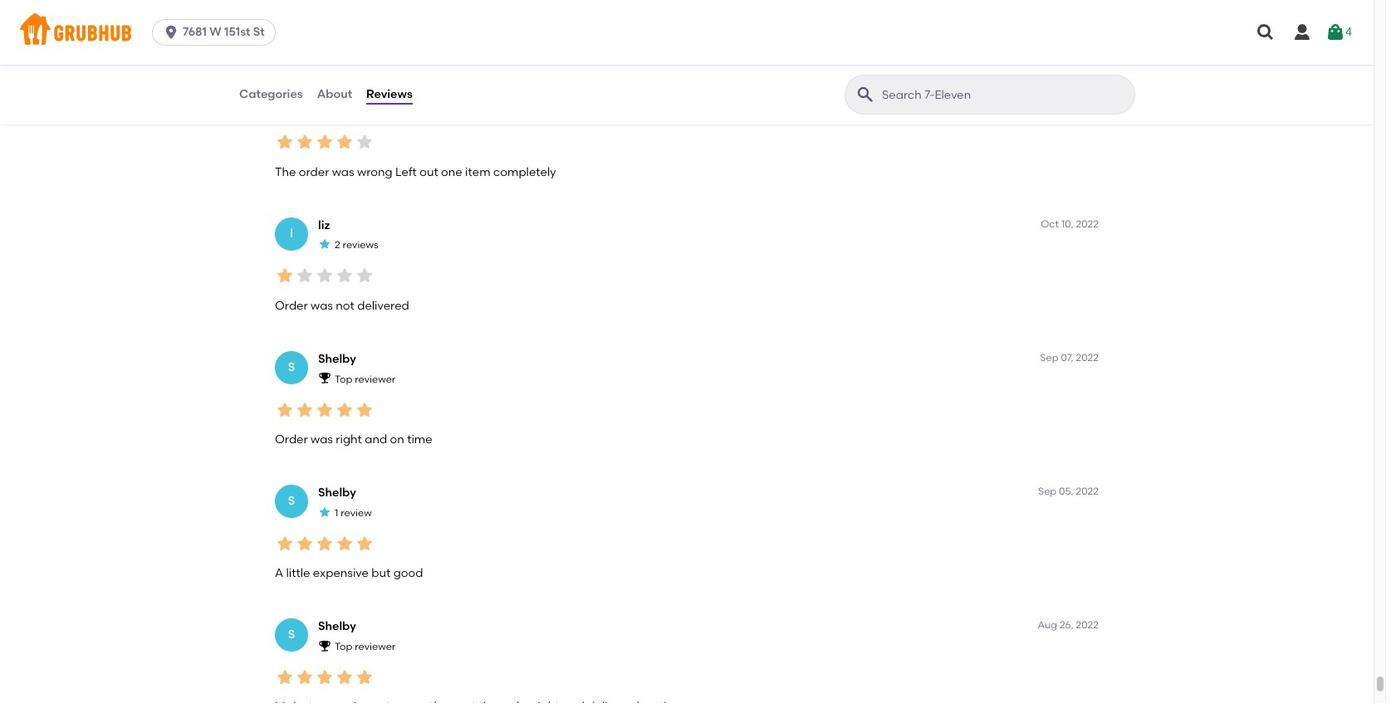 Task type: vqa. For each thing, say whether or not it's contained in the screenshot.
sprouts, corresponding to Roll
no



Task type: locate. For each thing, give the bounding box(es) containing it.
top reviewer for wrong
[[335, 106, 396, 117]]

was right everything
[[337, 31, 359, 45]]

1 horizontal spatial svg image
[[1293, 22, 1313, 42]]

s for a
[[288, 494, 295, 509]]

1 vertical spatial top reviewer
[[335, 374, 396, 385]]

reviewer down reviews
[[355, 106, 396, 117]]

shelby for sep 07, 2022
[[318, 352, 356, 366]]

s left 1
[[288, 494, 295, 509]]

was left not
[[311, 299, 333, 313]]

2022 right 05,
[[1076, 486, 1099, 498]]

2 vertical spatial trophy icon image
[[318, 639, 331, 653]]

top reviewer
[[335, 106, 396, 117], [335, 374, 396, 385], [335, 641, 396, 653]]

1 vertical spatial top
[[335, 374, 353, 385]]

2 vertical spatial top reviewer
[[335, 641, 396, 653]]

reviewer up 'and'
[[355, 374, 396, 385]]

categories button
[[238, 65, 304, 125]]

2 s from the top
[[288, 360, 295, 375]]

reviewer
[[355, 106, 396, 117], [355, 374, 396, 385], [355, 641, 396, 653]]

aug 26, 2022
[[1038, 620, 1099, 632]]

0 horizontal spatial svg image
[[163, 24, 180, 41]]

top reviewer down but
[[335, 641, 396, 653]]

2 horizontal spatial svg image
[[1326, 22, 1346, 42]]

sep for a little expensive but good
[[1038, 486, 1057, 498]]

but
[[372, 567, 391, 581]]

was for !
[[337, 31, 359, 45]]

s for order
[[288, 360, 295, 375]]

top for was
[[335, 106, 353, 117]]

sep for order was right and on time
[[1040, 352, 1059, 364]]

4 shelby from the top
[[318, 620, 356, 634]]

4 s from the top
[[288, 628, 295, 642]]

2022
[[1076, 218, 1099, 230], [1076, 352, 1099, 364], [1076, 486, 1099, 498], [1076, 620, 1099, 632]]

time
[[407, 433, 433, 447]]

1 reviewer from the top
[[355, 106, 396, 117]]

trophy icon image up order was right and on time
[[318, 372, 331, 385]]

151st
[[224, 25, 250, 39]]

1 trophy icon image from the top
[[318, 104, 331, 117]]

trophy icon image
[[318, 104, 331, 117], [318, 372, 331, 385], [318, 639, 331, 653]]

1 top reviewer from the top
[[335, 106, 396, 117]]

right for !
[[362, 31, 388, 45]]

s left about button
[[288, 93, 295, 107]]

on
[[390, 433, 404, 447]]

sep left 07,
[[1040, 352, 1059, 364]]

0 vertical spatial reviewer
[[355, 106, 396, 117]]

top for right
[[335, 374, 353, 385]]

s down little at bottom
[[288, 628, 295, 642]]

magnifying glass icon image
[[856, 85, 876, 105]]

3 shelby from the top
[[318, 486, 356, 500]]

trophy icon image down expensive
[[318, 639, 331, 653]]

7681
[[183, 25, 207, 39]]

1 2022 from the top
[[1076, 218, 1099, 230]]

the order was wrong left out one item completely
[[275, 165, 556, 179]]

1 order from the top
[[275, 299, 308, 313]]

2 top from the top
[[335, 374, 353, 385]]

svg image right svg icon
[[1326, 22, 1346, 42]]

1 s from the top
[[288, 93, 295, 107]]

shelby down order was not delivered
[[318, 352, 356, 366]]

sep left 05,
[[1038, 486, 1057, 498]]

about button
[[316, 65, 353, 125]]

3 reviewer from the top
[[355, 641, 396, 653]]

right
[[362, 31, 388, 45], [336, 433, 362, 447]]

1 vertical spatial sep
[[1038, 486, 1057, 498]]

2 2022 from the top
[[1076, 352, 1099, 364]]

2 vertical spatial top
[[335, 641, 353, 653]]

1 vertical spatial right
[[336, 433, 362, 447]]

s for the
[[288, 93, 295, 107]]

0 vertical spatial order
[[275, 299, 308, 313]]

everything
[[275, 31, 334, 45]]

0 vertical spatial right
[[362, 31, 388, 45]]

2 vertical spatial reviewer
[[355, 641, 396, 653]]

sep
[[1040, 352, 1059, 364], [1038, 486, 1057, 498]]

main navigation navigation
[[0, 0, 1374, 65]]

1 vertical spatial order
[[275, 433, 308, 447]]

out
[[420, 165, 438, 179]]

top up order was right and on time
[[335, 374, 353, 385]]

2022 right 07,
[[1076, 352, 1099, 364]]

categories
[[239, 87, 303, 101]]

was for and
[[311, 433, 333, 447]]

shelby
[[318, 84, 356, 99], [318, 352, 356, 366], [318, 486, 356, 500], [318, 620, 356, 634]]

a little expensive but good
[[275, 567, 423, 581]]

everything was right !
[[275, 31, 394, 45]]

svg image inside 4 button
[[1326, 22, 1346, 42]]

order
[[275, 299, 308, 313], [275, 433, 308, 447]]

2022 right 26,
[[1076, 620, 1099, 632]]

one
[[441, 165, 463, 179]]

shelby down expensive
[[318, 620, 356, 634]]

w
[[210, 25, 221, 39]]

shelby up 1
[[318, 486, 356, 500]]

good
[[393, 567, 423, 581]]

was left 'and'
[[311, 433, 333, 447]]

the
[[275, 165, 296, 179]]

2 trophy icon image from the top
[[318, 372, 331, 385]]

top down about
[[335, 106, 353, 117]]

svg image
[[1256, 22, 1276, 42]]

completely
[[493, 165, 556, 179]]

0 vertical spatial top
[[335, 106, 353, 117]]

svg image left 4 button
[[1293, 22, 1313, 42]]

2022 for order was right and on time
[[1076, 352, 1099, 364]]

order
[[299, 165, 329, 179]]

st
[[253, 25, 265, 39]]

2 reviews
[[335, 240, 379, 251]]

top reviewer up 'and'
[[335, 374, 396, 385]]

a
[[275, 567, 283, 581]]

reviews button
[[366, 65, 414, 125]]

s
[[288, 93, 295, 107], [288, 360, 295, 375], [288, 494, 295, 509], [288, 628, 295, 642]]

2022 right 10,
[[1076, 218, 1099, 230]]

2 top reviewer from the top
[[335, 374, 396, 385]]

right for and
[[336, 433, 362, 447]]

right left !
[[362, 31, 388, 45]]

4 button
[[1326, 17, 1353, 47]]

2 shelby from the top
[[318, 352, 356, 366]]

review
[[341, 507, 372, 519]]

top
[[335, 106, 353, 117], [335, 374, 353, 385], [335, 641, 353, 653]]

item
[[465, 165, 491, 179]]

!
[[391, 31, 394, 45]]

right left 'and'
[[336, 433, 362, 447]]

3 s from the top
[[288, 494, 295, 509]]

left
[[395, 165, 417, 179]]

4
[[1346, 25, 1353, 39]]

10,
[[1062, 218, 1074, 230]]

0 vertical spatial top reviewer
[[335, 106, 396, 117]]

0 vertical spatial trophy icon image
[[318, 104, 331, 117]]

expensive
[[313, 567, 369, 581]]

was for delivered
[[311, 299, 333, 313]]

1 vertical spatial trophy icon image
[[318, 372, 331, 385]]

shelby left reviews
[[318, 84, 356, 99]]

oct 10, 2022
[[1041, 218, 1099, 230]]

3 2022 from the top
[[1076, 486, 1099, 498]]

1 top from the top
[[335, 106, 353, 117]]

s down order was not delivered
[[288, 360, 295, 375]]

svg image left 7681
[[163, 24, 180, 41]]

trophy icon image down about
[[318, 104, 331, 117]]

reviewer down but
[[355, 641, 396, 653]]

1 vertical spatial reviewer
[[355, 374, 396, 385]]

2 order from the top
[[275, 433, 308, 447]]

top reviewer down reviews
[[335, 106, 396, 117]]

was
[[337, 31, 359, 45], [332, 165, 354, 179], [311, 299, 333, 313], [311, 433, 333, 447]]

shelby for sep 05, 2022
[[318, 486, 356, 500]]

2 reviewer from the top
[[355, 374, 396, 385]]

star icon image
[[275, 132, 295, 152], [295, 132, 315, 152], [315, 132, 335, 152], [335, 132, 355, 152], [355, 132, 375, 152], [318, 238, 331, 251], [275, 266, 295, 286], [295, 266, 315, 286], [315, 266, 335, 286], [335, 266, 355, 286], [355, 266, 375, 286], [275, 400, 295, 420], [295, 400, 315, 420], [315, 400, 335, 420], [335, 400, 355, 420], [355, 400, 375, 420], [318, 506, 331, 519], [275, 534, 295, 554], [295, 534, 315, 554], [315, 534, 335, 554], [335, 534, 355, 554], [355, 534, 375, 554], [275, 668, 295, 688], [295, 668, 315, 688], [315, 668, 335, 688], [335, 668, 355, 688], [355, 668, 375, 688]]

top down expensive
[[335, 641, 353, 653]]

svg image
[[1293, 22, 1313, 42], [1326, 22, 1346, 42], [163, 24, 180, 41]]

0 vertical spatial sep
[[1040, 352, 1059, 364]]

svg image inside 7681 w 151st st button
[[163, 24, 180, 41]]



Task type: describe. For each thing, give the bounding box(es) containing it.
order was right and on time
[[275, 433, 433, 447]]

top reviewer for and
[[335, 374, 396, 385]]

3 top from the top
[[335, 641, 353, 653]]

2
[[335, 240, 340, 251]]

sep 05, 2022
[[1038, 486, 1099, 498]]

3 top reviewer from the top
[[335, 641, 396, 653]]

1 review
[[335, 507, 372, 519]]

2022 for a little expensive but good
[[1076, 486, 1099, 498]]

about
[[317, 87, 352, 101]]

Search 7-Eleven search field
[[881, 87, 1130, 103]]

order was not delivered
[[275, 299, 409, 313]]

shelby for aug 26, 2022
[[318, 620, 356, 634]]

liz
[[318, 218, 330, 233]]

1
[[335, 507, 338, 519]]

l
[[290, 227, 293, 241]]

trophy icon image for order
[[318, 104, 331, 117]]

order for order was not delivered
[[275, 299, 308, 313]]

reviewer for wrong
[[355, 106, 396, 117]]

aug
[[1038, 620, 1058, 632]]

not
[[336, 299, 355, 313]]

7681 w 151st st
[[183, 25, 265, 39]]

05,
[[1059, 486, 1074, 498]]

delivered
[[357, 299, 409, 313]]

wrong
[[357, 165, 393, 179]]

7681 w 151st st button
[[152, 19, 282, 46]]

26,
[[1060, 620, 1074, 632]]

trophy icon image for was
[[318, 372, 331, 385]]

was right the order
[[332, 165, 354, 179]]

3 trophy icon image from the top
[[318, 639, 331, 653]]

07,
[[1061, 352, 1074, 364]]

order for order was right and on time
[[275, 433, 308, 447]]

sep 07, 2022
[[1040, 352, 1099, 364]]

svg image for 4
[[1326, 22, 1346, 42]]

reviewer for and
[[355, 374, 396, 385]]

and
[[365, 433, 387, 447]]

svg image for 7681 w 151st st
[[163, 24, 180, 41]]

reviews
[[343, 240, 379, 251]]

oct
[[1041, 218, 1059, 230]]

1 shelby from the top
[[318, 84, 356, 99]]

2022 for order was not delivered
[[1076, 218, 1099, 230]]

reviews
[[366, 87, 413, 101]]

little
[[286, 567, 310, 581]]

4 2022 from the top
[[1076, 620, 1099, 632]]



